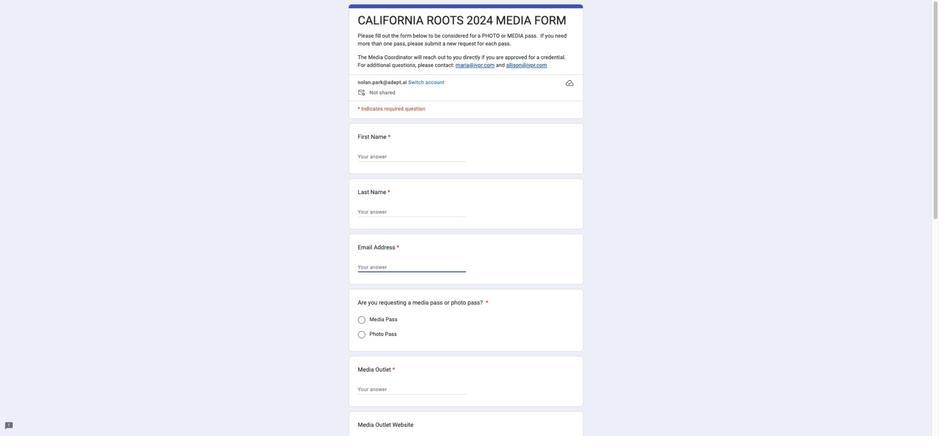 Task type: vqa. For each thing, say whether or not it's contained in the screenshot.
Star checkbox at the left top of page
no



Task type: locate. For each thing, give the bounding box(es) containing it.
your email and google account are not part of your response image
[[358, 89, 370, 98], [358, 89, 367, 98]]

list
[[349, 123, 584, 436]]

Media Pass radio
[[358, 317, 365, 324]]

Photo Pass radio
[[358, 331, 365, 339]]

None text field
[[358, 152, 466, 161], [358, 207, 466, 216], [358, 385, 466, 394], [358, 152, 466, 161], [358, 207, 466, 216], [358, 385, 466, 394]]

required question element
[[387, 132, 391, 141], [386, 188, 390, 196], [395, 243, 400, 252], [485, 298, 489, 307], [391, 365, 395, 374]]

None text field
[[358, 263, 466, 272]]

5 heading from the top
[[358, 298, 489, 307]]

2 heading from the top
[[358, 132, 391, 141]]

heading
[[358, 13, 567, 28], [358, 132, 391, 141], [358, 188, 390, 196], [358, 243, 400, 252], [358, 298, 489, 307], [358, 365, 395, 374]]

6 heading from the top
[[358, 365, 395, 374]]



Task type: describe. For each thing, give the bounding box(es) containing it.
3 heading from the top
[[358, 188, 390, 196]]

media pass image
[[358, 317, 365, 324]]

report a problem to google image
[[4, 422, 13, 431]]

photo pass image
[[358, 331, 365, 339]]

4 heading from the top
[[358, 243, 400, 252]]

1 heading from the top
[[358, 13, 567, 28]]



